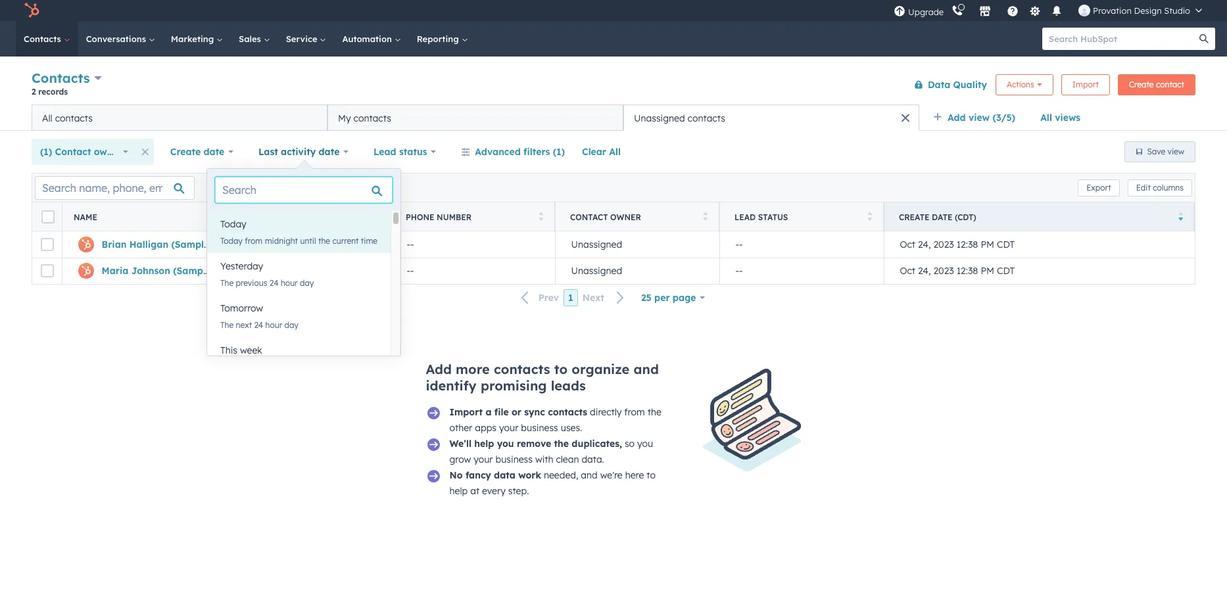 Task type: vqa. For each thing, say whether or not it's contained in the screenshot.
USER GUIDES element
no



Task type: locate. For each thing, give the bounding box(es) containing it.
to inside the needed, and we're here to help at every step.
[[647, 470, 656, 482]]

add left more
[[426, 361, 452, 378]]

2 today from the top
[[220, 236, 243, 246]]

1 vertical spatial to
[[647, 470, 656, 482]]

the
[[220, 278, 234, 288], [220, 320, 234, 330]]

2 horizontal spatial the
[[648, 407, 662, 418]]

and right organize
[[634, 361, 659, 378]]

1 vertical spatial contact)
[[214, 265, 254, 277]]

your down file in the left bottom of the page
[[499, 422, 519, 434]]

2 date from the left
[[319, 146, 340, 158]]

all contacts
[[42, 112, 93, 124]]

0 vertical spatial pm
[[981, 239, 995, 251]]

lead left "status"
[[374, 146, 397, 158]]

0 vertical spatial view
[[969, 112, 990, 124]]

1 vertical spatial 2023
[[934, 265, 955, 277]]

0 vertical spatial unassigned
[[634, 112, 685, 124]]

the right until
[[318, 236, 330, 246]]

0 vertical spatial hour
[[281, 278, 298, 288]]

all down 2 records
[[42, 112, 52, 124]]

1 vertical spatial lead
[[735, 212, 756, 222]]

2 (1) from the left
[[553, 146, 565, 158]]

all right clear
[[609, 146, 621, 158]]

needed, and we're here to help at every step.
[[450, 470, 656, 497]]

2 press to sort. image from the left
[[374, 212, 379, 221]]

cdt for emailmaria@hubspot.com
[[997, 265, 1015, 277]]

0 vertical spatial lead
[[374, 146, 397, 158]]

design
[[1135, 5, 1162, 16]]

create for create date (cdt)
[[899, 212, 930, 222]]

add inside popup button
[[948, 112, 966, 124]]

settings link
[[1027, 4, 1044, 17]]

2 vertical spatial the
[[554, 438, 569, 450]]

yesterday
[[220, 261, 263, 272]]

this week
[[220, 345, 262, 357]]

24, for emailmaria@hubspot.com
[[918, 265, 931, 277]]

import inside 'button'
[[1073, 79, 1099, 89]]

1 vertical spatial (sample
[[173, 265, 211, 277]]

edit columns button
[[1128, 179, 1193, 196]]

step.
[[508, 486, 529, 497]]

0 horizontal spatial add
[[426, 361, 452, 378]]

prev
[[539, 292, 559, 304]]

2023 for emailmaria@hubspot.com
[[934, 265, 955, 277]]

day down emailmaria@hubspot.com
[[300, 278, 314, 288]]

-- button
[[391, 232, 555, 258], [720, 232, 884, 258], [391, 258, 555, 284], [720, 258, 884, 284]]

name
[[74, 212, 97, 222]]

1 button
[[564, 289, 578, 307]]

2 oct from the top
[[900, 265, 916, 277]]

2 horizontal spatial all
[[1041, 112, 1053, 124]]

import up views
[[1073, 79, 1099, 89]]

search button
[[1194, 28, 1216, 50]]

contact inside popup button
[[55, 146, 91, 158]]

emailmaria@hubspot.com
[[242, 265, 364, 277]]

press to sort. element for email
[[374, 212, 379, 223]]

24 right next
[[254, 320, 263, 330]]

press to sort. element for lead status
[[867, 212, 872, 223]]

1 horizontal spatial help
[[475, 438, 494, 450]]

0 vertical spatial create
[[1130, 79, 1154, 89]]

hubspot image
[[24, 3, 39, 18]]

the right directly at bottom
[[648, 407, 662, 418]]

help down no
[[450, 486, 468, 497]]

hour for yesterday
[[281, 278, 298, 288]]

date down all contacts button
[[204, 146, 225, 158]]

remove
[[517, 438, 552, 450]]

contact) up yesterday
[[212, 239, 252, 251]]

search image
[[1200, 34, 1209, 43]]

1 horizontal spatial lead
[[735, 212, 756, 222]]

view inside popup button
[[969, 112, 990, 124]]

2 you from the left
[[638, 438, 653, 450]]

descending sort. press to sort ascending. image
[[1179, 212, 1184, 221]]

2 pm from the top
[[981, 265, 995, 277]]

contact) for bh@hubspot.com
[[212, 239, 252, 251]]

columns
[[1153, 183, 1184, 192]]

create inside create contact button
[[1130, 79, 1154, 89]]

0 vertical spatial 24,
[[918, 239, 931, 251]]

all contacts button
[[32, 105, 328, 131]]

leads
[[551, 378, 586, 394]]

and
[[634, 361, 659, 378], [581, 470, 598, 482]]

contact
[[55, 146, 91, 158], [570, 212, 608, 222]]

2 vertical spatial unassigned
[[571, 265, 623, 277]]

1 horizontal spatial import
[[1073, 79, 1099, 89]]

lead left status
[[735, 212, 756, 222]]

1 vertical spatial import
[[450, 407, 483, 418]]

2 cdt from the top
[[997, 265, 1015, 277]]

0 horizontal spatial contact
[[55, 146, 91, 158]]

(1) right filters
[[553, 146, 565, 158]]

the left next
[[220, 320, 234, 330]]

calling icon image
[[952, 5, 964, 17]]

promising
[[481, 378, 547, 394]]

3 press to sort. element from the left
[[539, 212, 543, 223]]

4 press to sort. image from the left
[[703, 212, 708, 221]]

create down all contacts button
[[170, 146, 201, 158]]

business up we'll help you remove the duplicates, at the bottom
[[521, 422, 558, 434]]

you right the so
[[638, 438, 653, 450]]

my contacts button
[[328, 105, 624, 131]]

add
[[948, 112, 966, 124], [426, 361, 452, 378]]

1 vertical spatial owner
[[611, 212, 641, 222]]

midnight
[[265, 236, 298, 246]]

press to sort. image left email
[[210, 212, 214, 221]]

1 vertical spatial day
[[285, 320, 299, 330]]

help
[[475, 438, 494, 450], [450, 486, 468, 497]]

0 horizontal spatial 24
[[254, 320, 263, 330]]

grow
[[450, 454, 471, 466]]

pagination navigation
[[514, 289, 633, 307]]

0 horizontal spatial create
[[170, 146, 201, 158]]

from inside the directly from the other apps your business uses.
[[625, 407, 645, 418]]

(sample
[[171, 239, 209, 251], [173, 265, 211, 277]]

create left date
[[899, 212, 930, 222]]

0 vertical spatial day
[[300, 278, 314, 288]]

1 vertical spatial unassigned
[[571, 239, 623, 251]]

(1) inside button
[[553, 146, 565, 158]]

day for tomorrow
[[285, 320, 299, 330]]

to right here at the bottom
[[647, 470, 656, 482]]

1 horizontal spatial you
[[638, 438, 653, 450]]

1 horizontal spatial to
[[647, 470, 656, 482]]

1 vertical spatial the
[[220, 320, 234, 330]]

0 vertical spatial business
[[521, 422, 558, 434]]

day inside yesterday the previous 24 hour day
[[300, 278, 314, 288]]

(1)
[[40, 146, 52, 158], [553, 146, 565, 158]]

1 horizontal spatial contact
[[570, 212, 608, 222]]

create for create date
[[170, 146, 201, 158]]

1 vertical spatial from
[[625, 407, 645, 418]]

1 horizontal spatial create
[[899, 212, 930, 222]]

here
[[625, 470, 644, 482]]

1 vertical spatial business
[[496, 454, 533, 466]]

1 2023 from the top
[[934, 239, 955, 251]]

help image
[[1007, 6, 1019, 18]]

1 vertical spatial help
[[450, 486, 468, 497]]

2 press to sort. element from the left
[[374, 212, 379, 223]]

press to sort. image left lead status
[[703, 212, 708, 221]]

add for add more contacts to organize and identify promising leads
[[426, 361, 452, 378]]

last activity date button
[[250, 139, 357, 165]]

create left contact
[[1130, 79, 1154, 89]]

list box containing today
[[207, 211, 401, 380]]

needed,
[[544, 470, 579, 482]]

lead for lead status
[[374, 146, 397, 158]]

the up clean
[[554, 438, 569, 450]]

1 vertical spatial cdt
[[997, 265, 1015, 277]]

lead inside popup button
[[374, 146, 397, 158]]

unassigned contacts
[[634, 112, 726, 124]]

view left (3/5)
[[969, 112, 990, 124]]

1 horizontal spatial from
[[625, 407, 645, 418]]

contacts down hubspot link
[[24, 34, 64, 44]]

until
[[300, 236, 316, 246]]

view inside button
[[1168, 147, 1185, 157]]

0 vertical spatial 12:38
[[957, 239, 979, 251]]

oct for bh@hubspot.com
[[900, 239, 916, 251]]

0 horizontal spatial lead
[[374, 146, 397, 158]]

filters
[[524, 146, 550, 158]]

import for import
[[1073, 79, 1099, 89]]

the inside tomorrow the next 24 hour day
[[220, 320, 234, 330]]

unassigned button down contact owner
[[555, 232, 720, 258]]

0 horizontal spatial your
[[474, 454, 493, 466]]

1 vertical spatial today
[[220, 236, 243, 246]]

2 oct 24, 2023 12:38 pm cdt from the top
[[900, 265, 1015, 277]]

2 unassigned button from the top
[[555, 258, 720, 284]]

contact)
[[212, 239, 252, 251], [214, 265, 254, 277]]

unassigned up next
[[571, 265, 623, 277]]

1 cdt from the top
[[997, 239, 1015, 251]]

0 horizontal spatial all
[[42, 112, 52, 124]]

contacts inside unassigned contacts button
[[688, 112, 726, 124]]

0 vertical spatial contact)
[[212, 239, 252, 251]]

0 vertical spatial add
[[948, 112, 966, 124]]

day inside tomorrow the next 24 hour day
[[285, 320, 299, 330]]

24 inside tomorrow the next 24 hour day
[[254, 320, 263, 330]]

press to sort. element
[[210, 212, 214, 223], [374, 212, 379, 223], [539, 212, 543, 223], [703, 212, 708, 223], [867, 212, 872, 223]]

create inside create date popup button
[[170, 146, 201, 158]]

0 vertical spatial oct
[[900, 239, 916, 251]]

from
[[245, 236, 263, 246], [625, 407, 645, 418]]

data
[[494, 470, 516, 482]]

view right save
[[1168, 147, 1185, 157]]

24 inside yesterday the previous 24 hour day
[[270, 278, 279, 288]]

1 horizontal spatial (1)
[[553, 146, 565, 158]]

0 vertical spatial contact
[[55, 146, 91, 158]]

business inside so you grow your business with clean data.
[[496, 454, 533, 466]]

1 vertical spatial hour
[[266, 320, 282, 330]]

12:38
[[957, 239, 979, 251], [957, 265, 979, 277]]

contacts
[[55, 112, 93, 124], [354, 112, 391, 124], [688, 112, 726, 124], [494, 361, 550, 378], [548, 407, 588, 418]]

to
[[554, 361, 568, 378], [647, 470, 656, 482]]

from right directly at bottom
[[625, 407, 645, 418]]

the inside yesterday the previous 24 hour day
[[220, 278, 234, 288]]

you left remove
[[497, 438, 514, 450]]

apps
[[475, 422, 497, 434]]

1 horizontal spatial add
[[948, 112, 966, 124]]

lead
[[374, 146, 397, 158], [735, 212, 756, 222]]

hour inside yesterday the previous 24 hour day
[[281, 278, 298, 288]]

1 press to sort. element from the left
[[210, 212, 214, 223]]

0 horizontal spatial day
[[285, 320, 299, 330]]

Search name, phone, email addresses, or company search field
[[35, 176, 195, 200]]

contacts up records
[[32, 70, 90, 86]]

and down data. at the bottom
[[581, 470, 598, 482]]

1 vertical spatial 12:38
[[957, 265, 979, 277]]

upgrade
[[909, 6, 944, 17]]

1 (1) from the left
[[40, 146, 52, 158]]

4 press to sort. element from the left
[[703, 212, 708, 223]]

1 vertical spatial contact
[[570, 212, 608, 222]]

view
[[969, 112, 990, 124], [1168, 147, 1185, 157]]

contact) for emailmaria@hubspot.com
[[214, 265, 254, 277]]

0 horizontal spatial to
[[554, 361, 568, 378]]

cdt
[[997, 239, 1015, 251], [997, 265, 1015, 277]]

unassigned for bh@hubspot.com
[[571, 239, 623, 251]]

all for all contacts
[[42, 112, 52, 124]]

press to sort. image
[[210, 212, 214, 221], [374, 212, 379, 221], [539, 212, 543, 221], [703, 212, 708, 221]]

bh@hubspot.com link
[[242, 239, 322, 251]]

2 2023 from the top
[[934, 265, 955, 277]]

2 24, from the top
[[918, 265, 931, 277]]

0 vertical spatial from
[[245, 236, 263, 246]]

0 vertical spatial help
[[475, 438, 494, 450]]

1 vertical spatial 24,
[[918, 265, 931, 277]]

0 horizontal spatial you
[[497, 438, 514, 450]]

0 vertical spatial to
[[554, 361, 568, 378]]

fancy
[[466, 470, 491, 482]]

hour right next
[[266, 320, 282, 330]]

date right activity in the left top of the page
[[319, 146, 340, 158]]

1 24, from the top
[[918, 239, 931, 251]]

0 vertical spatial 24
[[270, 278, 279, 288]]

(sample for halligan
[[171, 239, 209, 251]]

0 vertical spatial and
[[634, 361, 659, 378]]

import up other at the bottom left of the page
[[450, 407, 483, 418]]

1 oct 24, 2023 12:38 pm cdt from the top
[[900, 239, 1015, 251]]

0 vertical spatial (sample
[[171, 239, 209, 251]]

1 the from the top
[[220, 278, 234, 288]]

(1) down all contacts
[[40, 146, 52, 158]]

1 12:38 from the top
[[957, 239, 979, 251]]

marketplaces button
[[972, 0, 999, 21]]

menu
[[893, 0, 1212, 21]]

5 press to sort. element from the left
[[867, 212, 872, 223]]

(sample down brian halligan (sample contact)
[[173, 265, 211, 277]]

business up data
[[496, 454, 533, 466]]

1 vertical spatial add
[[426, 361, 452, 378]]

pm
[[981, 239, 995, 251], [981, 265, 995, 277]]

25 per page button
[[633, 285, 714, 311]]

24,
[[918, 239, 931, 251], [918, 265, 931, 277]]

day up the this week button
[[285, 320, 299, 330]]

1 horizontal spatial and
[[634, 361, 659, 378]]

2 horizontal spatial create
[[1130, 79, 1154, 89]]

0 vertical spatial owner
[[94, 146, 122, 158]]

0 horizontal spatial (1)
[[40, 146, 52, 158]]

create contact button
[[1118, 74, 1196, 95]]

unassigned button up the 25 in the right of the page
[[555, 258, 720, 284]]

and inside add more contacts to organize and identify promising leads
[[634, 361, 659, 378]]

3 press to sort. image from the left
[[539, 212, 543, 221]]

status
[[758, 212, 788, 222]]

last
[[259, 146, 278, 158]]

0 vertical spatial cdt
[[997, 239, 1015, 251]]

1 vertical spatial and
[[581, 470, 598, 482]]

pm for emailmaria@hubspot.com
[[981, 265, 995, 277]]

0 vertical spatial today
[[220, 218, 246, 230]]

24 for yesterday
[[270, 278, 279, 288]]

help down apps
[[475, 438, 494, 450]]

1 vertical spatial the
[[648, 407, 662, 418]]

studio
[[1165, 5, 1191, 16]]

my contacts
[[338, 112, 391, 124]]

view for save
[[1168, 147, 1185, 157]]

contacts for my contacts
[[354, 112, 391, 124]]

contacts inside my contacts button
[[354, 112, 391, 124]]

unassigned down contacts banner
[[634, 112, 685, 124]]

1 horizontal spatial date
[[319, 146, 340, 158]]

contacts banner
[[32, 67, 1196, 105]]

1 pm from the top
[[981, 239, 995, 251]]

0 vertical spatial import
[[1073, 79, 1099, 89]]

0 horizontal spatial help
[[450, 486, 468, 497]]

brian halligan (sample contact) link
[[102, 239, 252, 251]]

1 oct from the top
[[900, 239, 916, 251]]

marketplaces image
[[980, 6, 992, 18]]

1 vertical spatial your
[[474, 454, 493, 466]]

1 vertical spatial view
[[1168, 147, 1185, 157]]

conversations
[[86, 34, 149, 44]]

0 horizontal spatial view
[[969, 112, 990, 124]]

export button
[[1078, 179, 1120, 196]]

0 horizontal spatial the
[[318, 236, 330, 246]]

unassigned button for emailmaria@hubspot.com
[[555, 258, 720, 284]]

hour inside tomorrow the next 24 hour day
[[266, 320, 282, 330]]

contact down clear
[[570, 212, 608, 222]]

1
[[569, 292, 574, 304]]

1 horizontal spatial day
[[300, 278, 314, 288]]

0 horizontal spatial from
[[245, 236, 263, 246]]

bh@hubspot.com
[[242, 239, 322, 251]]

1 vertical spatial 24
[[254, 320, 263, 330]]

unassigned for emailmaria@hubspot.com
[[571, 265, 623, 277]]

press to sort. image down filters
[[539, 212, 543, 221]]

to left organize
[[554, 361, 568, 378]]

1 vertical spatial contacts
[[32, 70, 90, 86]]

tomorrow the next 24 hour day
[[220, 303, 299, 330]]

create date
[[170, 146, 225, 158]]

1 horizontal spatial view
[[1168, 147, 1185, 157]]

2 12:38 from the top
[[957, 265, 979, 277]]

from down email
[[245, 236, 263, 246]]

last activity date
[[259, 146, 340, 158]]

2 vertical spatial create
[[899, 212, 930, 222]]

week
[[240, 345, 262, 357]]

0 vertical spatial contacts
[[24, 34, 64, 44]]

2 the from the top
[[220, 320, 234, 330]]

phone number
[[406, 212, 472, 222]]

1 horizontal spatial 24
[[270, 278, 279, 288]]

contacts
[[24, 34, 64, 44], [32, 70, 90, 86]]

unassigned button
[[555, 232, 720, 258], [555, 258, 720, 284]]

provation design studio
[[1094, 5, 1191, 16]]

pm for bh@hubspot.com
[[981, 239, 995, 251]]

number
[[437, 212, 472, 222]]

unassigned down contact owner
[[571, 239, 623, 251]]

0 horizontal spatial and
[[581, 470, 598, 482]]

1 unassigned button from the top
[[555, 232, 720, 258]]

press to sort. image up time
[[374, 212, 379, 221]]

you
[[497, 438, 514, 450], [638, 438, 653, 450]]

0 vertical spatial oct 24, 2023 12:38 pm cdt
[[900, 239, 1015, 251]]

1 vertical spatial pm
[[981, 265, 995, 277]]

actions button
[[996, 74, 1054, 95]]

yesterday button
[[207, 253, 391, 280]]

the down yesterday
[[220, 278, 234, 288]]

24 right previous
[[270, 278, 279, 288]]

clean
[[556, 454, 579, 466]]

contact
[[1157, 79, 1185, 89]]

the inside the directly from the other apps your business uses.
[[648, 407, 662, 418]]

every
[[482, 486, 506, 497]]

add inside add more contacts to organize and identify promising leads
[[426, 361, 452, 378]]

contact down all contacts
[[55, 146, 91, 158]]

contact) up previous
[[214, 265, 254, 277]]

0 vertical spatial the
[[318, 236, 330, 246]]

contacts inside all contacts button
[[55, 112, 93, 124]]

0 horizontal spatial date
[[204, 146, 225, 158]]

add down data quality
[[948, 112, 966, 124]]

(1) contact owner button
[[32, 139, 137, 165]]

create
[[1130, 79, 1154, 89], [170, 146, 201, 158], [899, 212, 930, 222]]

brian
[[102, 239, 127, 251]]

0 vertical spatial 2023
[[934, 239, 955, 251]]

hour down emailmaria@hubspot.com
[[281, 278, 298, 288]]

0 vertical spatial your
[[499, 422, 519, 434]]

0 horizontal spatial import
[[450, 407, 483, 418]]

(sample up the "maria johnson (sample contact)" link
[[171, 239, 209, 251]]

next
[[236, 320, 252, 330]]

data quality
[[928, 79, 988, 90]]

your up fancy
[[474, 454, 493, 466]]

all left views
[[1041, 112, 1053, 124]]

0 vertical spatial the
[[220, 278, 234, 288]]

save view
[[1148, 147, 1185, 157]]

1 vertical spatial oct
[[900, 265, 916, 277]]

1 vertical spatial oct 24, 2023 12:38 pm cdt
[[900, 265, 1015, 277]]

1 date from the left
[[204, 146, 225, 158]]

(1) inside popup button
[[40, 146, 52, 158]]

list box
[[207, 211, 401, 380]]

press to sort. image for phone number
[[539, 212, 543, 221]]



Task type: describe. For each thing, give the bounding box(es) containing it.
view for add
[[969, 112, 990, 124]]

sales link
[[231, 21, 278, 57]]

the for tomorrow
[[220, 320, 234, 330]]

today today from midnight until the current time
[[220, 218, 378, 246]]

contact owner
[[570, 212, 641, 222]]

edit
[[1137, 183, 1151, 192]]

notifications button
[[1046, 0, 1069, 21]]

lead for lead status
[[735, 212, 756, 222]]

conversations link
[[78, 21, 163, 57]]

maria
[[102, 265, 129, 277]]

add view (3/5)
[[948, 112, 1016, 124]]

24 for tomorrow
[[254, 320, 263, 330]]

to inside add more contacts to organize and identify promising leads
[[554, 361, 568, 378]]

uses.
[[561, 422, 583, 434]]

we'll
[[450, 438, 472, 450]]

clear
[[582, 146, 607, 158]]

Search HubSpot search field
[[1043, 28, 1204, 50]]

provation design studio button
[[1071, 0, 1211, 21]]

press to sort. element for contact owner
[[703, 212, 708, 223]]

(3/5)
[[993, 112, 1016, 124]]

1 press to sort. image from the left
[[210, 212, 214, 221]]

press to sort. image
[[867, 212, 872, 221]]

tomorrow button
[[207, 295, 391, 322]]

we'll help you remove the duplicates,
[[450, 438, 622, 450]]

previous
[[236, 278, 267, 288]]

help inside the needed, and we're here to help at every step.
[[450, 486, 468, 497]]

press to sort. image for contact owner
[[703, 212, 708, 221]]

marketing link
[[163, 21, 231, 57]]

sync
[[525, 407, 545, 418]]

clear all button
[[574, 139, 630, 165]]

service
[[286, 34, 320, 44]]

activity
[[281, 146, 316, 158]]

automation link
[[335, 21, 409, 57]]

owner inside popup button
[[94, 146, 122, 158]]

day for yesterday
[[300, 278, 314, 288]]

hour for tomorrow
[[266, 320, 282, 330]]

create date (cdt)
[[899, 212, 977, 222]]

file
[[495, 407, 509, 418]]

press to sort. image for email
[[374, 212, 379, 221]]

no
[[450, 470, 463, 482]]

identify
[[426, 378, 477, 394]]

Search search field
[[215, 177, 393, 203]]

next
[[583, 292, 605, 304]]

from inside the today today from midnight until the current time
[[245, 236, 263, 246]]

save view button
[[1125, 141, 1196, 163]]

1 horizontal spatial all
[[609, 146, 621, 158]]

per
[[655, 292, 670, 304]]

unassigned contacts button
[[624, 105, 920, 131]]

at
[[471, 486, 480, 497]]

contacts link
[[16, 21, 78, 57]]

settings image
[[1029, 6, 1041, 17]]

reporting link
[[409, 21, 476, 57]]

(cdt)
[[955, 212, 977, 222]]

contacts inside contacts popup button
[[32, 70, 90, 86]]

1 today from the top
[[220, 218, 246, 230]]

24, for bh@hubspot.com
[[918, 239, 931, 251]]

hubspot link
[[16, 3, 49, 18]]

descending sort. press to sort ascending. element
[[1179, 212, 1184, 223]]

2023 for bh@hubspot.com
[[934, 239, 955, 251]]

menu containing provation design studio
[[893, 0, 1212, 21]]

12:38 for bh@hubspot.com
[[957, 239, 979, 251]]

marketing
[[171, 34, 217, 44]]

quality
[[954, 79, 988, 90]]

sales
[[239, 34, 264, 44]]

your inside the directly from the other apps your business uses.
[[499, 422, 519, 434]]

import for import a file or sync contacts
[[450, 407, 483, 418]]

halligan
[[129, 239, 169, 251]]

(sample for johnson
[[173, 265, 211, 277]]

johnson
[[131, 265, 170, 277]]

contacts for all contacts
[[55, 112, 93, 124]]

the inside the today today from midnight until the current time
[[318, 236, 330, 246]]

you inside so you grow your business with clean data.
[[638, 438, 653, 450]]

date inside dropdown button
[[319, 146, 340, 158]]

the for yesterday
[[220, 278, 234, 288]]

advanced
[[475, 146, 521, 158]]

cdt for bh@hubspot.com
[[997, 239, 1015, 251]]

we're
[[601, 470, 623, 482]]

and inside the needed, and we're here to help at every step.
[[581, 470, 598, 482]]

import a file or sync contacts
[[450, 407, 588, 418]]

data.
[[582, 454, 605, 466]]

directly
[[590, 407, 622, 418]]

records
[[38, 87, 68, 97]]

a
[[486, 407, 492, 418]]

your inside so you grow your business with clean data.
[[474, 454, 493, 466]]

duplicates,
[[572, 438, 622, 450]]

email
[[241, 212, 268, 222]]

25 per page
[[641, 292, 696, 304]]

create for create contact
[[1130, 79, 1154, 89]]

business inside the directly from the other apps your business uses.
[[521, 422, 558, 434]]

2 records
[[32, 87, 68, 97]]

reporting
[[417, 34, 462, 44]]

next button
[[578, 290, 633, 307]]

automation
[[342, 34, 395, 44]]

james peterson image
[[1079, 5, 1091, 16]]

lead status button
[[365, 139, 445, 165]]

contacts for unassigned contacts
[[688, 112, 726, 124]]

oct 24, 2023 12:38 pm cdt for bh@hubspot.com
[[900, 239, 1015, 251]]

maria johnson (sample contact)
[[102, 265, 254, 277]]

this week button
[[207, 338, 391, 364]]

1 you from the left
[[497, 438, 514, 450]]

advanced filters (1)
[[475, 146, 565, 158]]

prev button
[[514, 290, 564, 307]]

all for all views
[[1041, 112, 1053, 124]]

upgrade image
[[894, 6, 906, 17]]

25
[[641, 292, 652, 304]]

date inside popup button
[[204, 146, 225, 158]]

unassigned button for bh@hubspot.com
[[555, 232, 720, 258]]

calling icon button
[[947, 2, 969, 19]]

advanced filters (1) button
[[453, 139, 574, 165]]

phone
[[406, 212, 435, 222]]

clear all
[[582, 146, 621, 158]]

notifications image
[[1051, 6, 1063, 18]]

maria johnson (sample contact) link
[[102, 265, 254, 277]]

press to sort. element for phone number
[[539, 212, 543, 223]]

contacts inside add more contacts to organize and identify promising leads
[[494, 361, 550, 378]]

service link
[[278, 21, 335, 57]]

lead status
[[735, 212, 788, 222]]

with
[[535, 454, 554, 466]]

save
[[1148, 147, 1166, 157]]

all views link
[[1032, 105, 1090, 131]]

oct for emailmaria@hubspot.com
[[900, 265, 916, 277]]

1 horizontal spatial the
[[554, 438, 569, 450]]

more
[[456, 361, 490, 378]]

add for add view (3/5)
[[948, 112, 966, 124]]

12:38 for emailmaria@hubspot.com
[[957, 265, 979, 277]]

1 horizontal spatial owner
[[611, 212, 641, 222]]

import button
[[1062, 74, 1111, 95]]

oct 24, 2023 12:38 pm cdt for emailmaria@hubspot.com
[[900, 265, 1015, 277]]

other
[[450, 422, 473, 434]]



